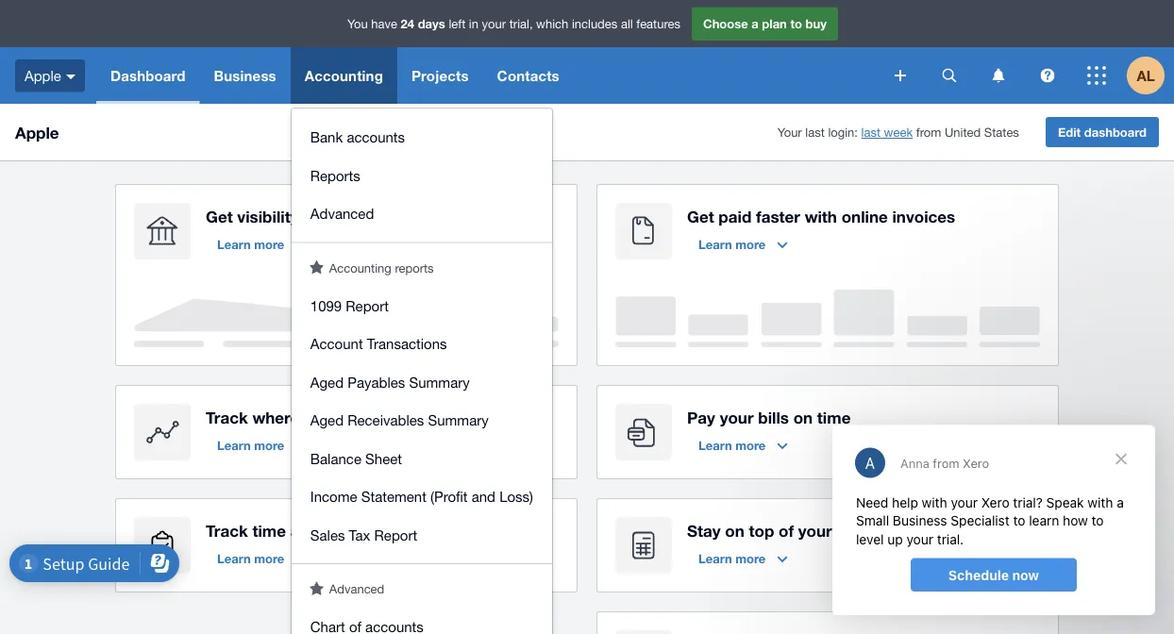 Task type: vqa. For each thing, say whether or not it's contained in the screenshot.
3,544
no



Task type: locate. For each thing, give the bounding box(es) containing it.
1 vertical spatial aged
[[310, 412, 344, 429]]

report right tax
[[374, 527, 417, 543]]

and inside the income statement (profit and loss) 'link'
[[472, 489, 496, 505]]

favourites image up 1099
[[310, 260, 324, 274]]

on left top
[[725, 521, 745, 540]]

svg image
[[943, 68, 957, 83], [895, 70, 906, 81], [66, 74, 75, 79]]

learn down paid
[[699, 237, 732, 252]]

more down where
[[254, 438, 284, 453]]

learn more down "track time and cost on your jobs"
[[217, 551, 284, 566]]

favourites image for advanced
[[310, 582, 324, 596]]

learn more down visibility
[[217, 237, 284, 252]]

option
[[292, 608, 552, 635]]

learn
[[217, 237, 251, 252], [699, 237, 732, 252], [217, 438, 251, 453], [699, 438, 732, 453], [217, 551, 251, 566], [699, 551, 732, 566]]

bank accounts
[[310, 129, 405, 145]]

learn more button for your
[[687, 431, 799, 461]]

account
[[310, 336, 363, 352]]

list box
[[292, 109, 552, 635]]

learn more button for visibility
[[206, 229, 318, 260]]

last left week
[[862, 125, 881, 140]]

over
[[303, 207, 337, 226]]

aged up balance
[[310, 412, 344, 429]]

2 get from the left
[[687, 207, 714, 226]]

1 get from the left
[[206, 207, 233, 226]]

0 horizontal spatial get
[[206, 207, 233, 226]]

learn more button down paid
[[687, 229, 799, 260]]

0 vertical spatial apple
[[25, 67, 61, 84]]

learn right track money icon
[[217, 438, 251, 453]]

0 vertical spatial advanced
[[310, 205, 374, 222]]

plan
[[762, 16, 787, 31]]

1 vertical spatial favourites image
[[310, 582, 324, 596]]

0 horizontal spatial svg image
[[993, 68, 1005, 83]]

learn for paid
[[699, 237, 732, 252]]

last
[[806, 125, 825, 140], [862, 125, 881, 140]]

0 vertical spatial accounting
[[305, 67, 383, 84]]

loss)
[[500, 489, 533, 505]]

favourites image for accounting reports
[[310, 260, 324, 274]]

2 track from the top
[[206, 521, 248, 540]]

aged for aged payables summary
[[310, 374, 344, 390]]

1 favourites image from the top
[[310, 260, 324, 274]]

learn more button down where
[[206, 431, 318, 461]]

advanced link
[[292, 195, 552, 233]]

a
[[752, 16, 759, 31]]

summary
[[409, 374, 470, 390], [428, 412, 489, 429]]

1 vertical spatial accounting
[[329, 261, 392, 275]]

1 last from the left
[[806, 125, 825, 140]]

more for where
[[254, 438, 284, 453]]

accounting up 1099 report
[[329, 261, 392, 275]]

learn down pay
[[699, 438, 732, 453]]

summary up going
[[409, 374, 470, 390]]

option inside navigation
[[292, 608, 552, 635]]

learn more button down top
[[687, 544, 799, 574]]

1 horizontal spatial svg image
[[895, 70, 906, 81]]

learn more
[[217, 237, 284, 252], [699, 237, 766, 252], [217, 438, 284, 453], [699, 438, 766, 453], [217, 551, 284, 566], [699, 551, 766, 566]]

svg image left al
[[1088, 66, 1107, 85]]

cash
[[380, 207, 416, 226]]

navigation
[[96, 47, 882, 635]]

features
[[637, 16, 681, 31]]

more down pay your bills on time at the bottom right of page
[[736, 438, 766, 453]]

svg image up edit dashboard button
[[1041, 68, 1055, 83]]

favourites image down 'sales'
[[310, 582, 324, 596]]

advanced inside group
[[310, 205, 374, 222]]

1 vertical spatial apple
[[15, 123, 59, 142]]

projects button
[[397, 47, 483, 104]]

get left visibility
[[206, 207, 233, 226]]

learn down stay
[[699, 551, 732, 566]]

taxes icon image
[[616, 517, 672, 574]]

1 vertical spatial time
[[253, 521, 286, 540]]

on right cost
[[361, 521, 381, 540]]

0 vertical spatial time
[[818, 408, 851, 427]]

your right over
[[341, 207, 375, 226]]

accounting
[[305, 67, 383, 84], [329, 261, 392, 275]]

learn more button down visibility
[[206, 229, 318, 260]]

group
[[292, 109, 552, 242]]

last right your
[[806, 125, 825, 140]]

1099
[[310, 297, 342, 314]]

transactions
[[367, 336, 447, 352]]

login:
[[828, 125, 858, 140]]

learn more for visibility
[[217, 237, 284, 252]]

learn more button down pay your bills on time at the bottom right of page
[[687, 431, 799, 461]]

2 horizontal spatial svg image
[[943, 68, 957, 83]]

aged
[[310, 374, 344, 390], [310, 412, 344, 429]]

learn more button for where
[[206, 431, 318, 461]]

1 horizontal spatial on
[[725, 521, 745, 540]]

track where your money is going
[[206, 408, 459, 427]]

1 track from the top
[[206, 408, 248, 427]]

learn more down paid
[[699, 237, 766, 252]]

report up account transactions
[[346, 297, 389, 314]]

learn more down stay
[[699, 551, 766, 566]]

income statement (profit and loss) link
[[292, 478, 552, 516]]

on
[[794, 408, 813, 427], [361, 521, 381, 540], [725, 521, 745, 540]]

more down paid
[[736, 237, 766, 252]]

your
[[482, 16, 506, 31], [341, 207, 375, 226], [304, 408, 338, 427], [720, 408, 754, 427], [385, 521, 419, 540], [799, 521, 833, 540]]

track
[[206, 408, 248, 427], [206, 521, 248, 540]]

dashboard
[[110, 67, 186, 84]]

2 horizontal spatial on
[[794, 408, 813, 427]]

0 vertical spatial summary
[[409, 374, 470, 390]]

advanced
[[310, 205, 374, 222], [329, 582, 385, 597]]

1 vertical spatial and
[[291, 521, 319, 540]]

1 horizontal spatial get
[[687, 207, 714, 226]]

dashboard
[[1085, 125, 1147, 139]]

visibility
[[237, 207, 299, 226]]

0 horizontal spatial time
[[253, 521, 286, 540]]

learn more for time
[[217, 551, 284, 566]]

apple
[[25, 67, 61, 84], [15, 123, 59, 142]]

1 vertical spatial report
[[374, 527, 417, 543]]

get paid faster with online invoices
[[687, 207, 956, 226]]

states
[[985, 125, 1020, 140]]

0 horizontal spatial on
[[361, 521, 381, 540]]

svg image
[[1088, 66, 1107, 85], [993, 68, 1005, 83], [1041, 68, 1055, 83]]

2 horizontal spatial svg image
[[1088, 66, 1107, 85]]

0 vertical spatial and
[[472, 489, 496, 505]]

aged up track where your money is going
[[310, 374, 344, 390]]

track for track time and cost on your jobs
[[206, 521, 248, 540]]

advanced down reports
[[310, 205, 374, 222]]

more down "track time and cost on your jobs"
[[254, 551, 284, 566]]

0 vertical spatial track
[[206, 408, 248, 427]]

days
[[418, 16, 446, 31]]

cost
[[324, 521, 357, 540]]

time right bills
[[818, 408, 851, 427]]

learn for your
[[699, 438, 732, 453]]

0 horizontal spatial and
[[291, 521, 319, 540]]

learn for on
[[699, 551, 732, 566]]

more down visibility
[[254, 237, 284, 252]]

track right projects icon
[[206, 521, 248, 540]]

1 vertical spatial summary
[[428, 412, 489, 429]]

1 horizontal spatial and
[[472, 489, 496, 505]]

0 horizontal spatial svg image
[[66, 74, 75, 79]]

bills
[[758, 408, 789, 427]]

sales
[[310, 527, 345, 543]]

get left paid
[[687, 207, 714, 226]]

accounting down you
[[305, 67, 383, 84]]

your up balance
[[304, 408, 338, 427]]

more for paid
[[736, 237, 766, 252]]

accounting for accounting reports
[[329, 261, 392, 275]]

in
[[469, 16, 479, 31]]

buy
[[806, 16, 827, 31]]

2 aged from the top
[[310, 412, 344, 429]]

and left cost
[[291, 521, 319, 540]]

learn more button for paid
[[687, 229, 799, 260]]

1 vertical spatial advanced
[[329, 582, 385, 597]]

1 horizontal spatial last
[[862, 125, 881, 140]]

learn for visibility
[[217, 237, 251, 252]]

svg image up week
[[895, 70, 906, 81]]

navigation containing dashboard
[[96, 47, 882, 635]]

svg image up united
[[943, 68, 957, 83]]

learn more button down 'sales'
[[206, 544, 318, 574]]

contacts button
[[483, 47, 574, 104]]

invoices
[[893, 207, 956, 226]]

2 favourites image from the top
[[310, 582, 324, 596]]

all
[[621, 16, 633, 31]]

favourites image
[[310, 260, 324, 274], [310, 582, 324, 596]]

track money icon image
[[134, 404, 191, 461]]

dashboard link
[[96, 47, 200, 104]]

track for track where your money is going
[[206, 408, 248, 427]]

track left where
[[206, 408, 248, 427]]

more down top
[[736, 551, 766, 566]]

learn right projects icon
[[217, 551, 251, 566]]

summary down aged payables summary link
[[428, 412, 489, 429]]

time left 'sales'
[[253, 521, 286, 540]]

edit dashboard button
[[1046, 117, 1160, 147]]

dialog
[[833, 426, 1156, 616]]

flow
[[421, 207, 453, 226]]

banner
[[0, 0, 1175, 635]]

payables
[[348, 374, 405, 390]]

income
[[310, 489, 357, 505]]

your down statement
[[385, 521, 419, 540]]

svg image left dashboard
[[66, 74, 75, 79]]

more for visibility
[[254, 237, 284, 252]]

reports
[[395, 261, 434, 275]]

advanced down tax
[[329, 582, 385, 597]]

1 horizontal spatial time
[[818, 408, 851, 427]]

your right in
[[482, 16, 506, 31]]

learn more down where
[[217, 438, 284, 453]]

0 horizontal spatial last
[[806, 125, 825, 140]]

0 vertical spatial favourites image
[[310, 260, 324, 274]]

accounting inside popup button
[[305, 67, 383, 84]]

accounting button
[[291, 47, 397, 104]]

learn more button for on
[[687, 544, 799, 574]]

group containing bank accounts
[[292, 109, 552, 242]]

accounting inside list box
[[329, 261, 392, 275]]

on right bills
[[794, 408, 813, 427]]

get for get visibility over your cash flow
[[206, 207, 233, 226]]

svg image up states
[[993, 68, 1005, 83]]

edit dashboard
[[1058, 125, 1147, 139]]

learn more button
[[206, 229, 318, 260], [687, 229, 799, 260], [206, 431, 318, 461], [687, 431, 799, 461], [206, 544, 318, 574], [687, 544, 799, 574]]

learn down visibility
[[217, 237, 251, 252]]

bills icon image
[[616, 404, 672, 461]]

contacts
[[497, 67, 560, 84]]

aged payables summary
[[310, 374, 470, 390]]

1 aged from the top
[[310, 374, 344, 390]]

get
[[206, 207, 233, 226], [687, 207, 714, 226]]

summary for aged receivables summary
[[428, 412, 489, 429]]

1 vertical spatial track
[[206, 521, 248, 540]]

0 vertical spatial aged
[[310, 374, 344, 390]]

jobs
[[423, 521, 456, 540]]

learn for time
[[217, 551, 251, 566]]

balance sheet link
[[292, 440, 552, 478]]

you
[[347, 16, 368, 31]]

sales tax report link
[[292, 516, 552, 554]]

and left loss)
[[472, 489, 496, 505]]

learn more down pay
[[699, 438, 766, 453]]

and
[[472, 489, 496, 505], [291, 521, 319, 540]]



Task type: describe. For each thing, give the bounding box(es) containing it.
aged for aged receivables summary
[[310, 412, 344, 429]]

to
[[791, 16, 803, 31]]

24
[[401, 16, 415, 31]]

trial,
[[510, 16, 533, 31]]

pay your bills on time
[[687, 408, 851, 427]]

edit
[[1058, 125, 1081, 139]]

stay on top of your taxes
[[687, 521, 878, 540]]

account transactions link
[[292, 325, 552, 363]]

online
[[842, 207, 888, 226]]

bank accounts link
[[292, 118, 552, 156]]

receivables
[[348, 412, 424, 429]]

al
[[1137, 67, 1155, 84]]

learn more for paid
[[699, 237, 766, 252]]

(profit
[[431, 489, 468, 505]]

0 vertical spatial report
[[346, 297, 389, 314]]

you have 24 days left in your trial, which includes all features
[[347, 16, 681, 31]]

learn for where
[[217, 438, 251, 453]]

top
[[749, 521, 775, 540]]

1 horizontal spatial svg image
[[1041, 68, 1055, 83]]

track time and cost on your jobs
[[206, 521, 456, 540]]

aged receivables summary link
[[292, 401, 552, 440]]

banking icon image
[[134, 203, 191, 260]]

taxes
[[837, 521, 878, 540]]

business button
[[200, 47, 291, 104]]

bank
[[310, 129, 343, 145]]

money
[[342, 408, 394, 427]]

where
[[253, 408, 299, 427]]

apple inside apple popup button
[[25, 67, 61, 84]]

going
[[415, 408, 459, 427]]

is
[[398, 408, 411, 427]]

learn more for your
[[699, 438, 766, 453]]

banking preview line graph image
[[134, 290, 559, 347]]

aged receivables summary
[[310, 412, 489, 429]]

get visibility over your cash flow
[[206, 207, 453, 226]]

balance sheet
[[310, 450, 402, 467]]

account transactions
[[310, 336, 447, 352]]

more for on
[[736, 551, 766, 566]]

reports group
[[292, 277, 552, 564]]

last week button
[[862, 125, 913, 140]]

income statement (profit and loss)
[[310, 489, 533, 505]]

learn more button for time
[[206, 544, 318, 574]]

more for time
[[254, 551, 284, 566]]

reports
[[310, 167, 361, 184]]

apple button
[[0, 47, 96, 104]]

invoices icon image
[[616, 203, 672, 260]]

your right of
[[799, 521, 833, 540]]

of
[[779, 521, 794, 540]]

balance
[[310, 450, 362, 467]]

1099 report
[[310, 297, 389, 314]]

your last login: last week from united states
[[778, 125, 1020, 140]]

have
[[371, 16, 398, 31]]

from
[[917, 125, 942, 140]]

tax
[[349, 527, 371, 543]]

paid
[[719, 207, 752, 226]]

accounting reports
[[329, 261, 434, 275]]

svg image inside apple popup button
[[66, 74, 75, 79]]

list box containing bank accounts
[[292, 109, 552, 635]]

united
[[945, 125, 981, 140]]

includes
[[572, 16, 618, 31]]

summary for aged payables summary
[[409, 374, 470, 390]]

sheet
[[366, 450, 402, 467]]

projects icon image
[[134, 517, 191, 574]]

more for your
[[736, 438, 766, 453]]

reports link
[[292, 156, 552, 195]]

get for get paid faster with online invoices
[[687, 207, 714, 226]]

faster
[[756, 207, 801, 226]]

choose
[[703, 16, 748, 31]]

learn more for where
[[217, 438, 284, 453]]

your right pay
[[720, 408, 754, 427]]

statement
[[361, 489, 427, 505]]

stay
[[687, 521, 721, 540]]

business
[[214, 67, 276, 84]]

accounts
[[347, 129, 405, 145]]

learn more for on
[[699, 551, 766, 566]]

pay
[[687, 408, 716, 427]]

choose a plan to buy
[[703, 16, 827, 31]]

aged payables summary link
[[292, 363, 552, 401]]

week
[[884, 125, 913, 140]]

invoices preview bar graph image
[[616, 290, 1041, 347]]

which
[[536, 16, 569, 31]]

1099 report link
[[292, 287, 552, 325]]

with
[[805, 207, 837, 226]]

left
[[449, 16, 466, 31]]

banner containing dashboard
[[0, 0, 1175, 635]]

accounting for accounting
[[305, 67, 383, 84]]

2 last from the left
[[862, 125, 881, 140]]

your
[[778, 125, 802, 140]]



